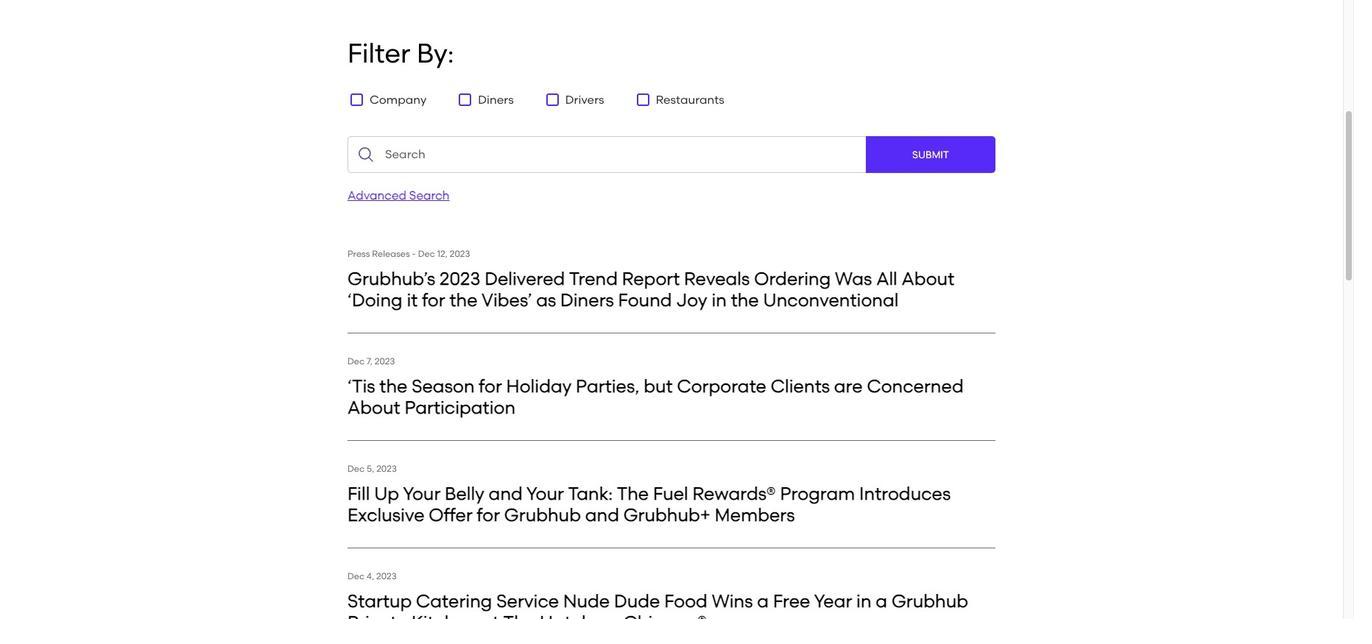 Task type: locate. For each thing, give the bounding box(es) containing it.
fill up your belly and your tank: the fuel rewards® program introduces exclusive offer for grubhub and grubhub+ members
[[348, 483, 951, 526]]

0 horizontal spatial grubhub
[[504, 505, 581, 526]]

0 vertical spatial diners
[[478, 93, 514, 107]]

1 horizontal spatial your
[[527, 483, 564, 505]]

1 vertical spatial about
[[348, 397, 400, 418]]

filter by:
[[348, 38, 454, 69]]

1 horizontal spatial the
[[617, 483, 649, 505]]

found
[[618, 290, 672, 311]]

for right offer
[[477, 505, 500, 526]]

members
[[715, 505, 795, 526]]

dec for startup
[[348, 572, 365, 582]]

reveals
[[684, 268, 750, 290]]

a left free
[[757, 591, 769, 612]]

food
[[664, 591, 708, 612]]

trend
[[569, 268, 618, 290]]

offer
[[429, 505, 473, 526]]

the left the vibes'
[[450, 290, 478, 311]]

0 vertical spatial the
[[617, 483, 649, 505]]

for
[[422, 290, 445, 311], [479, 376, 502, 397], [477, 505, 500, 526]]

dec left 5, at left bottom
[[348, 464, 365, 474]]

'tis
[[348, 376, 375, 397]]

and right belly
[[489, 483, 523, 505]]

1 vertical spatial grubhub
[[892, 591, 969, 612]]

fill up your belly and your tank: the fuel rewards® program introduces exclusive offer for grubhub and grubhub+ members link
[[348, 483, 951, 526]]

1 horizontal spatial a
[[876, 591, 888, 612]]

1 your from the left
[[403, 483, 441, 505]]

Drivers checkbox
[[543, 94, 566, 106]]

it
[[407, 290, 418, 311]]

2 horizontal spatial the
[[731, 290, 759, 311]]

in right joy
[[712, 290, 727, 311]]

filter
[[348, 38, 411, 69]]

nude
[[563, 591, 610, 612]]

a right year on the right of page
[[876, 591, 888, 612]]

hatchery
[[540, 612, 619, 619]]

rewards®
[[693, 483, 776, 505]]

exclusive
[[348, 505, 425, 526]]

for right it
[[422, 290, 445, 311]]

1 vertical spatial for
[[479, 376, 502, 397]]

report
[[622, 268, 680, 290]]

diners right as
[[561, 290, 614, 311]]

dec
[[418, 249, 435, 259], [348, 357, 365, 367], [348, 464, 365, 474], [348, 572, 365, 582]]

dec right '-' on the top of the page
[[418, 249, 435, 259]]

but
[[644, 376, 673, 397]]

1 vertical spatial the
[[503, 612, 536, 619]]

about inside 'tis the season for holiday parties, but corporate clients are concerned about participation
[[348, 397, 400, 418]]

the right 'at'
[[503, 612, 536, 619]]

advanced search
[[348, 188, 450, 202]]

concerned
[[867, 376, 964, 397]]

clients
[[771, 376, 830, 397]]

1 vertical spatial in
[[857, 591, 872, 612]]

0 vertical spatial grubhub
[[504, 505, 581, 526]]

the
[[617, 483, 649, 505], [503, 612, 536, 619]]

2023 for catering
[[376, 572, 397, 582]]

2023 right 5, at left bottom
[[376, 464, 397, 474]]

in
[[712, 290, 727, 311], [857, 591, 872, 612]]

in right year on the right of page
[[857, 591, 872, 612]]

holiday
[[506, 376, 572, 397]]

1 horizontal spatial in
[[857, 591, 872, 612]]

0 vertical spatial for
[[422, 290, 445, 311]]

2023 right 12,
[[450, 249, 470, 259]]

0 horizontal spatial and
[[489, 483, 523, 505]]

grubhub's 2023 delivered trend report reveals ordering was all about 'doing it for the vibes' as diners found joy in the unconventional link
[[348, 268, 955, 311]]

kitchen
[[412, 612, 477, 619]]

the inside 'tis the season for holiday parties, but corporate clients are concerned about participation
[[380, 376, 408, 397]]

1 horizontal spatial and
[[585, 505, 619, 526]]

0 horizontal spatial diners
[[478, 93, 514, 107]]

0 horizontal spatial in
[[712, 290, 727, 311]]

by:
[[417, 38, 454, 69]]

2023
[[450, 249, 470, 259], [440, 268, 481, 290], [375, 357, 395, 367], [376, 464, 397, 474], [376, 572, 397, 582]]

None submit
[[866, 136, 996, 173]]

0 horizontal spatial the
[[380, 376, 408, 397]]

all
[[877, 268, 898, 290]]

'doing
[[348, 290, 403, 311]]

dec left 4,
[[348, 572, 365, 582]]

0 vertical spatial in
[[712, 290, 727, 311]]

the left fuel
[[617, 483, 649, 505]]

1 horizontal spatial diners
[[561, 290, 614, 311]]

a
[[757, 591, 769, 612], [876, 591, 888, 612]]

your left tank:
[[527, 483, 564, 505]]

2023 right 7,
[[375, 357, 395, 367]]

0 horizontal spatial your
[[403, 483, 441, 505]]

0 vertical spatial about
[[902, 268, 955, 290]]

grubhub's
[[348, 268, 435, 290]]

1 horizontal spatial about
[[902, 268, 955, 290]]

press releases - dec 12, 2023
[[348, 249, 470, 259]]

your
[[403, 483, 441, 505], [527, 483, 564, 505]]

as
[[536, 290, 556, 311]]

vibes'
[[482, 290, 532, 311]]

dec 7, 2023
[[348, 357, 395, 367]]

1 horizontal spatial grubhub
[[892, 591, 969, 612]]

grubhub+
[[624, 505, 711, 526]]

1 vertical spatial diners
[[561, 290, 614, 311]]

for right season on the bottom
[[479, 376, 502, 397]]

releases
[[372, 249, 410, 259]]

0 horizontal spatial the
[[503, 612, 536, 619]]

the right joy
[[731, 290, 759, 311]]

diners inside grubhub's 2023 delivered trend report reveals ordering was all about 'doing it for the vibes' as diners found joy in the unconventional
[[561, 290, 614, 311]]

and
[[489, 483, 523, 505], [585, 505, 619, 526]]

the right 'tis
[[380, 376, 408, 397]]

Search text field
[[348, 136, 866, 173]]

2 a from the left
[[876, 591, 888, 612]]

about down dec 7, 2023
[[348, 397, 400, 418]]

unconventional
[[763, 290, 899, 311]]

2023 right 4,
[[376, 572, 397, 582]]

advanced
[[348, 188, 407, 202]]

about right all
[[902, 268, 955, 290]]

12,
[[437, 249, 448, 259]]

2023 inside grubhub's 2023 delivered trend report reveals ordering was all about 'doing it for the vibes' as diners found joy in the unconventional
[[440, 268, 481, 290]]

'tis the season for holiday parties, but corporate clients are concerned about participation link
[[348, 376, 964, 418]]

dec 5, 2023
[[348, 464, 397, 474]]

tank:
[[568, 483, 613, 505]]

diners left 'drivers' option
[[478, 93, 514, 107]]

0 horizontal spatial about
[[348, 397, 400, 418]]

your right "up"
[[403, 483, 441, 505]]

dec left 7,
[[348, 357, 365, 367]]

grubhub's 2023 delivered trend report reveals ordering was all about 'doing it for the vibes' as diners found joy in the unconventional
[[348, 268, 955, 311]]

diners
[[478, 93, 514, 107], [561, 290, 614, 311]]

grubhub
[[504, 505, 581, 526], [892, 591, 969, 612]]

was
[[835, 268, 872, 290]]

0 horizontal spatial a
[[757, 591, 769, 612]]

2 vertical spatial for
[[477, 505, 500, 526]]

the
[[450, 290, 478, 311], [731, 290, 759, 311], [380, 376, 408, 397]]

about inside grubhub's 2023 delivered trend report reveals ordering was all about 'doing it for the vibes' as diners found joy in the unconventional
[[902, 268, 955, 290]]

and left grubhub+
[[585, 505, 619, 526]]

Company checkbox
[[348, 94, 370, 106]]

about
[[902, 268, 955, 290], [348, 397, 400, 418]]

search
[[409, 188, 450, 202]]

2023 down 12,
[[440, 268, 481, 290]]

free
[[773, 591, 811, 612]]



Task type: describe. For each thing, give the bounding box(es) containing it.
2023 for up
[[376, 464, 397, 474]]

drivers
[[566, 93, 604, 107]]

private
[[348, 612, 407, 619]]

in inside grubhub's 2023 delivered trend report reveals ordering was all about 'doing it for the vibes' as diners found joy in the unconventional
[[712, 290, 727, 311]]

startup catering service nude dude food wins a free year in a grubhub private kitchen at the hatchery chicago®
[[348, 591, 969, 619]]

belly
[[445, 483, 485, 505]]

chicago®
[[623, 612, 707, 619]]

2 your from the left
[[527, 483, 564, 505]]

4,
[[367, 572, 374, 582]]

parties,
[[576, 376, 640, 397]]

in inside startup catering service nude dude food wins a free year in a grubhub private kitchen at the hatchery chicago®
[[857, 591, 872, 612]]

wins
[[712, 591, 753, 612]]

service
[[497, 591, 559, 612]]

startup catering service nude dude food wins a free year in a grubhub private kitchen at the hatchery chicago® link
[[348, 591, 969, 619]]

the inside fill up your belly and your tank: the fuel rewards® program introduces exclusive offer for grubhub and grubhub+ members
[[617, 483, 649, 505]]

1 a from the left
[[757, 591, 769, 612]]

advanced search link
[[348, 188, 450, 204]]

-
[[412, 249, 416, 259]]

2023 for the
[[375, 357, 395, 367]]

press
[[348, 249, 370, 259]]

catering
[[416, 591, 492, 612]]

the inside startup catering service nude dude food wins a free year in a grubhub private kitchen at the hatchery chicago®
[[503, 612, 536, 619]]

joy
[[676, 290, 708, 311]]

for inside grubhub's 2023 delivered trend report reveals ordering was all about 'doing it for the vibes' as diners found joy in the unconventional
[[422, 290, 445, 311]]

1 horizontal spatial the
[[450, 290, 478, 311]]

program
[[780, 483, 855, 505]]

Restaurants checkbox
[[634, 94, 656, 106]]

dec 4, 2023
[[348, 572, 397, 582]]

'tis the season for holiday parties, but corporate clients are concerned about participation
[[348, 376, 964, 418]]

dude
[[614, 591, 660, 612]]

introduces
[[860, 483, 951, 505]]

for inside 'tis the season for holiday parties, but corporate clients are concerned about participation
[[479, 376, 502, 397]]

grubhub inside startup catering service nude dude food wins a free year in a grubhub private kitchen at the hatchery chicago®
[[892, 591, 969, 612]]

grubhub inside fill up your belly and your tank: the fuel rewards® program introduces exclusive offer for grubhub and grubhub+ members
[[504, 505, 581, 526]]

for inside fill up your belly and your tank: the fuel rewards® program introduces exclusive offer for grubhub and grubhub+ members
[[477, 505, 500, 526]]

at
[[481, 612, 499, 619]]

corporate
[[677, 376, 767, 397]]

delivered
[[485, 268, 565, 290]]

5,
[[367, 464, 374, 474]]

participation
[[405, 397, 516, 418]]

Diners checkbox
[[456, 94, 478, 106]]

fuel
[[653, 483, 689, 505]]

dec for fill
[[348, 464, 365, 474]]

company
[[370, 93, 427, 107]]

startup
[[348, 591, 412, 612]]

season
[[412, 376, 475, 397]]

fill
[[348, 483, 370, 505]]

year
[[814, 591, 852, 612]]

are
[[834, 376, 863, 397]]

ordering
[[754, 268, 831, 290]]

dec for 'tis
[[348, 357, 365, 367]]

7,
[[367, 357, 373, 367]]

restaurants
[[656, 93, 725, 107]]

up
[[374, 483, 399, 505]]



Task type: vqa. For each thing, say whether or not it's contained in the screenshot.
range at the left top of page
no



